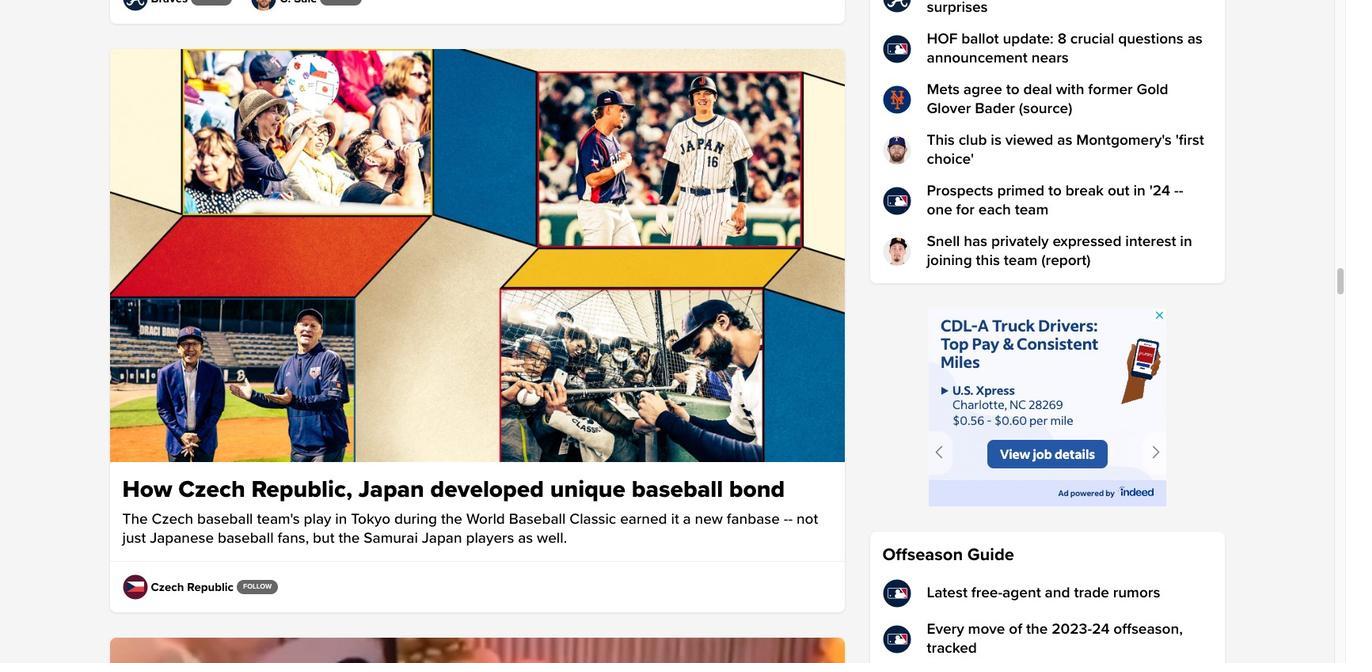 Task type: describe. For each thing, give the bounding box(es) containing it.
czech republic link
[[122, 575, 234, 600]]

baseball
[[509, 511, 566, 529]]

tokyo
[[351, 511, 391, 529]]

as inside how czech republic, japan developed unique baseball bond the czech baseball team's play in tokyo during the world baseball classic earned it a new fanbase -- not just japanese baseball fans, but the samurai japan players as well.
[[518, 530, 533, 548]]

joining
[[927, 252, 973, 270]]

deal
[[1024, 81, 1053, 99]]

unique
[[550, 475, 626, 505]]

montgomery's
[[1077, 132, 1172, 150]]

this
[[976, 252, 1000, 270]]

hof ballot update: 8 crucial questions as announcement nears
[[927, 30, 1203, 67]]

tracked
[[927, 640, 977, 658]]

'first
[[1176, 132, 1205, 150]]

hof ballot update: 8 crucial questions as announcement nears link
[[883, 30, 1212, 68]]

gold
[[1137, 81, 1169, 99]]

in for interest
[[1181, 233, 1193, 251]]

follow button
[[237, 581, 278, 595]]

0 vertical spatial japan
[[359, 475, 425, 505]]

republic
[[187, 580, 234, 595]]

team inside prospects primed to break out in '24 -- one for each team
[[1015, 201, 1049, 219]]

snell
[[927, 233, 960, 251]]

developed
[[431, 475, 544, 505]]

mlb image for every
[[883, 626, 911, 654]]

bond
[[729, 475, 785, 505]]

mlb image
[[883, 187, 911, 215]]

and
[[1045, 585, 1071, 603]]

bader
[[975, 100, 1015, 118]]

as inside the this club is viewed as montgomery's 'first choice'
[[1058, 132, 1073, 150]]

hof
[[927, 30, 958, 48]]

update:
[[1003, 30, 1054, 48]]

b. snell image
[[883, 238, 911, 266]]

1 vertical spatial czech
[[152, 511, 193, 529]]

former
[[1089, 81, 1133, 99]]

is
[[991, 132, 1002, 150]]

0 vertical spatial czech
[[178, 475, 245, 505]]

0 vertical spatial the
[[441, 511, 463, 529]]

braves image
[[122, 0, 148, 11]]

snell has privately expressed interest in joining this team (report)
[[927, 233, 1193, 270]]

mlb image for hof
[[883, 35, 911, 63]]

privately
[[992, 233, 1049, 251]]

8
[[1058, 30, 1067, 48]]

glover
[[927, 100, 971, 118]]

braves image
[[883, 0, 911, 13]]

you blue it! see big papi's big whiff on gender reveal image
[[110, 638, 845, 664]]

latest
[[927, 585, 968, 603]]

interest
[[1126, 233, 1177, 251]]

as inside hof ballot update: 8 crucial questions as announcement nears
[[1188, 30, 1203, 48]]

(report)
[[1042, 252, 1091, 270]]

expressed
[[1053, 233, 1122, 251]]

2023-
[[1052, 621, 1093, 639]]

(source)
[[1019, 100, 1073, 118]]

offseason,
[[1114, 621, 1183, 639]]

viewed
[[1006, 132, 1054, 150]]

announcement
[[927, 49, 1028, 67]]

primed
[[998, 182, 1045, 200]]

rumors
[[1114, 585, 1161, 603]]

to for agree
[[1007, 81, 1020, 99]]

in for out
[[1134, 182, 1146, 200]]

classic
[[570, 511, 617, 529]]

snell has privately expressed interest in joining this team (report) link
[[883, 233, 1212, 271]]

this
[[927, 132, 955, 150]]

players
[[466, 530, 514, 548]]

how czech republic, japan developed unique baseball bond the czech baseball team's play in tokyo during the world baseball classic earned it a new fanbase -- not just japanese baseball fans, but the samurai japan players as well.
[[122, 475, 819, 548]]

questions
[[1119, 30, 1184, 48]]

a
[[683, 511, 691, 529]]

has
[[964, 233, 988, 251]]

club
[[959, 132, 987, 150]]

team's
[[257, 511, 300, 529]]

24
[[1093, 621, 1110, 639]]

follow
[[243, 583, 272, 592]]

republic,
[[251, 475, 352, 505]]

the inside every move of the 2023-24 offseason, tracked
[[1027, 621, 1048, 639]]

crucial
[[1071, 30, 1115, 48]]



Task type: locate. For each thing, give the bounding box(es) containing it.
one
[[927, 201, 953, 219]]

mlb image for latest
[[883, 580, 911, 608]]

0 vertical spatial as
[[1188, 30, 1203, 48]]

japan
[[359, 475, 425, 505], [422, 530, 462, 548]]

0 vertical spatial baseball
[[632, 475, 723, 505]]

czech
[[178, 475, 245, 505], [152, 511, 193, 529], [151, 580, 184, 595]]

new
[[695, 511, 723, 529]]

in right interest
[[1181, 233, 1193, 251]]

the left world
[[441, 511, 463, 529]]

to inside prospects primed to break out in '24 -- one for each team
[[1049, 182, 1062, 200]]

j. montgomery image
[[883, 136, 911, 165]]

baseball down the team's
[[218, 530, 274, 548]]

1 vertical spatial the
[[339, 530, 360, 548]]

world
[[467, 511, 505, 529]]

earned
[[620, 511, 667, 529]]

czech republic
[[151, 580, 234, 595]]

0 horizontal spatial as
[[518, 530, 533, 548]]

move
[[969, 621, 1006, 639]]

to
[[1007, 81, 1020, 99], [1049, 182, 1062, 200]]

ballot
[[962, 30, 999, 48]]

to inside mets agree to deal with former gold glover bader (source)
[[1007, 81, 1020, 99]]

prospects
[[927, 182, 994, 200]]

1 horizontal spatial to
[[1049, 182, 1062, 200]]

0 horizontal spatial to
[[1007, 81, 1020, 99]]

guide
[[968, 545, 1015, 566]]

just
[[122, 530, 146, 548]]

every
[[927, 621, 965, 639]]

baseball
[[632, 475, 723, 505], [197, 511, 253, 529], [218, 530, 274, 548]]

free-
[[972, 585, 1003, 603]]

in inside prospects primed to break out in '24 -- one for each team
[[1134, 182, 1146, 200]]

break
[[1066, 182, 1104, 200]]

the
[[122, 511, 148, 529]]

1 horizontal spatial in
[[1134, 182, 1146, 200]]

japan down during
[[422, 530, 462, 548]]

0 vertical spatial team
[[1015, 201, 1049, 219]]

fans,
[[278, 530, 309, 548]]

2 mlb image from the top
[[883, 580, 911, 608]]

mets agree to deal with former gold glover bader (source) link
[[883, 81, 1212, 119]]

this club is viewed as montgomery's 'first choice'
[[927, 132, 1205, 169]]

czech republic image
[[122, 575, 148, 600]]

2 vertical spatial the
[[1027, 621, 1048, 639]]

mlb image inside hof ballot update: 8 crucial questions as announcement nears link
[[883, 35, 911, 63]]

0 vertical spatial in
[[1134, 182, 1146, 200]]

2 horizontal spatial as
[[1188, 30, 1203, 48]]

baseball up it at the bottom of the page
[[632, 475, 723, 505]]

0 horizontal spatial in
[[335, 511, 347, 529]]

the right but
[[339, 530, 360, 548]]

2 horizontal spatial in
[[1181, 233, 1193, 251]]

1 vertical spatial mlb image
[[883, 580, 911, 608]]

each
[[979, 201, 1011, 219]]

in inside how czech republic, japan developed unique baseball bond the czech baseball team's play in tokyo during the world baseball classic earned it a new fanbase -- not just japanese baseball fans, but the samurai japan players as well.
[[335, 511, 347, 529]]

every move of the 2023-24 offseason, tracked link
[[883, 621, 1212, 659]]

mlb image down offseason
[[883, 580, 911, 608]]

japan up tokyo
[[359, 475, 425, 505]]

samurai
[[364, 530, 418, 548]]

this club is viewed as montgomery's 'first choice' link
[[883, 132, 1212, 170]]

mlb image inside every move of the 2023-24 offseason, tracked link
[[883, 626, 911, 654]]

to left break
[[1049, 182, 1062, 200]]

1 horizontal spatial the
[[441, 511, 463, 529]]

mlb image down braves image
[[883, 35, 911, 63]]

with
[[1057, 81, 1085, 99]]

of
[[1009, 621, 1023, 639]]

agent
[[1003, 585, 1042, 603]]

not
[[797, 511, 819, 529]]

how czech republic, japan developed unique baseball bond image
[[110, 49, 845, 463]]

in right play
[[335, 511, 347, 529]]

but
[[313, 530, 335, 548]]

1 horizontal spatial as
[[1058, 132, 1073, 150]]

2 vertical spatial mlb image
[[883, 626, 911, 654]]

team down primed
[[1015, 201, 1049, 219]]

1 vertical spatial in
[[1181, 233, 1193, 251]]

the
[[441, 511, 463, 529], [339, 530, 360, 548], [1027, 621, 1048, 639]]

latest free-agent and trade rumors
[[927, 585, 1161, 603]]

mets
[[927, 81, 960, 99]]

baseball up japanese
[[197, 511, 253, 529]]

1 vertical spatial team
[[1004, 252, 1038, 270]]

team down privately
[[1004, 252, 1038, 270]]

as right viewed
[[1058, 132, 1073, 150]]

team inside snell has privately expressed interest in joining this team (report)
[[1004, 252, 1038, 270]]

how czech republic, japan developed unique baseball bond link
[[122, 475, 832, 505]]

nears
[[1032, 49, 1069, 67]]

1 vertical spatial as
[[1058, 132, 1073, 150]]

2 vertical spatial baseball
[[218, 530, 274, 548]]

1 mlb image from the top
[[883, 35, 911, 63]]

0 horizontal spatial the
[[339, 530, 360, 548]]

2 vertical spatial as
[[518, 530, 533, 548]]

in
[[1134, 182, 1146, 200], [1181, 233, 1193, 251], [335, 511, 347, 529]]

to left the deal
[[1007, 81, 1020, 99]]

-
[[1175, 182, 1179, 200], [1179, 182, 1184, 200], [784, 511, 789, 529], [789, 511, 793, 529]]

mets image
[[883, 86, 911, 114]]

2 vertical spatial czech
[[151, 580, 184, 595]]

2 vertical spatial in
[[335, 511, 347, 529]]

agree
[[964, 81, 1003, 99]]

japanese
[[150, 530, 214, 548]]

choice'
[[927, 151, 975, 169]]

offseason guide
[[883, 545, 1015, 566]]

1 vertical spatial japan
[[422, 530, 462, 548]]

0 vertical spatial mlb image
[[883, 35, 911, 63]]

trade
[[1075, 585, 1110, 603]]

as right questions
[[1188, 30, 1203, 48]]

'24
[[1150, 182, 1171, 200]]

prospects primed to break out in '24 -- one for each team link
[[883, 182, 1212, 220]]

during
[[395, 511, 437, 529]]

0 vertical spatial to
[[1007, 81, 1020, 99]]

prospects primed to break out in '24 -- one for each team
[[927, 182, 1184, 219]]

out
[[1108, 182, 1130, 200]]

in left '24
[[1134, 182, 1146, 200]]

2 horizontal spatial the
[[1027, 621, 1048, 639]]

in inside snell has privately expressed interest in joining this team (report)
[[1181, 233, 1193, 251]]

to for primed
[[1049, 182, 1062, 200]]

fanbase
[[727, 511, 780, 529]]

1 vertical spatial to
[[1049, 182, 1062, 200]]

the right of at the right bottom
[[1027, 621, 1048, 639]]

how
[[122, 475, 172, 505]]

offseason
[[883, 545, 963, 566]]

play
[[304, 511, 332, 529]]

for
[[957, 201, 975, 219]]

1 vertical spatial baseball
[[197, 511, 253, 529]]

mlb image
[[883, 35, 911, 63], [883, 580, 911, 608], [883, 626, 911, 654]]

latest free-agent and trade rumors link
[[883, 580, 1212, 608]]

well.
[[537, 530, 567, 548]]

it
[[671, 511, 679, 529]]

mets agree to deal with former gold glover bader (source)
[[927, 81, 1169, 118]]

every move of the 2023-24 offseason, tracked
[[927, 621, 1183, 658]]

mlb image left every
[[883, 626, 911, 654]]

3 mlb image from the top
[[883, 626, 911, 654]]

advertisement region
[[929, 309, 1167, 507]]

as down baseball
[[518, 530, 533, 548]]



Task type: vqa. For each thing, say whether or not it's contained in the screenshot.
Advertisement element at top
no



